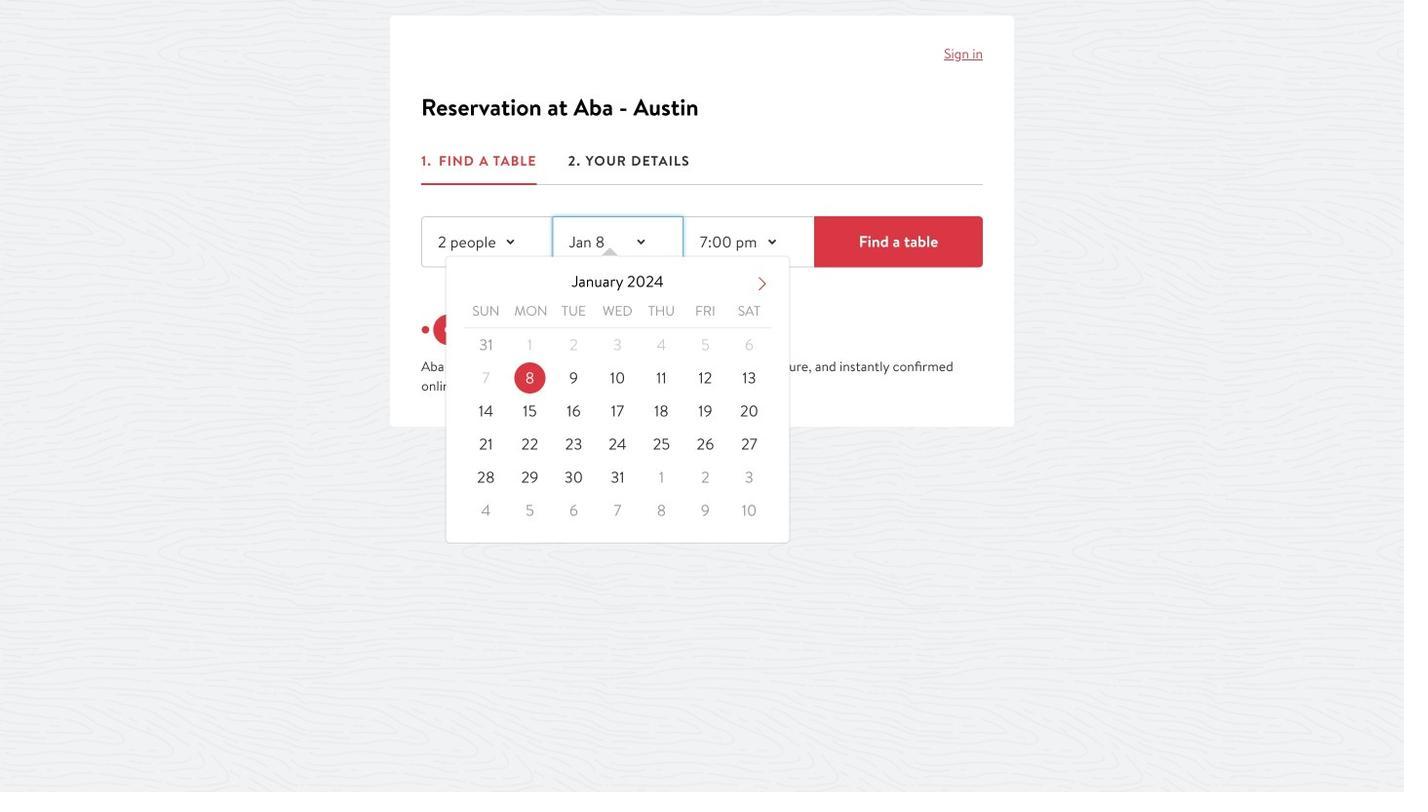 Task type: describe. For each thing, give the bounding box(es) containing it.
choose tuesday, january 9th, 2024 option
[[558, 363, 589, 394]]

choose tuesday, january 16th, 2024 option
[[558, 396, 589, 427]]

choose wednesday, january 31st, 2024 option
[[602, 462, 633, 493]]

choose sunday, january 21st, 2024 option
[[470, 429, 502, 460]]

choose wednesday, february 7th, 2024 option
[[602, 495, 633, 526]]

choose monday, january 8th, 2024 option
[[514, 363, 545, 394]]

choose saturday, january 27th, 2024 option
[[734, 429, 765, 460]]

choose sunday, february 4th, 2024 option
[[470, 495, 502, 526]]

choose tuesday, january 30th, 2024 option
[[558, 462, 589, 493]]

choose friday, january 19th, 2024 option
[[690, 396, 721, 427]]

choose monday, january 29th, 2024 option
[[514, 462, 545, 493]]

choose sunday, january 14th, 2024 option
[[470, 396, 502, 427]]

choose friday, january 26th, 2024 option
[[690, 429, 721, 460]]

choose wednesday, january 10th, 2024 option
[[602, 363, 633, 394]]

choose wednesday, january 17th, 2024 option
[[602, 396, 633, 427]]

choose thursday, february 8th, 2024 option
[[646, 495, 677, 526]]

opentable image
[[421, 314, 560, 346]]

choose thursday, january 18th, 2024 option
[[646, 396, 677, 427]]

choose friday, february 2nd, 2024 option
[[690, 462, 721, 493]]



Task type: locate. For each thing, give the bounding box(es) containing it.
choose thursday, january 11th, 2024 option
[[646, 363, 677, 394]]

choose monday, january 15th, 2024 option
[[514, 396, 545, 427]]

choose sunday, january 28th, 2024 option
[[470, 462, 502, 493]]

choose saturday, february 3rd, 2024 option
[[734, 462, 765, 493]]

choose saturday, february 10th, 2024 option
[[734, 495, 765, 526]]

choose tuesday, january 23rd, 2024 option
[[558, 429, 589, 460]]

choose thursday, january 25th, 2024 option
[[646, 429, 677, 460]]

choose friday, january 12th, 2024 option
[[690, 363, 721, 394]]

choose monday, january 22nd, 2024 option
[[514, 429, 545, 460]]

choose thursday, february 1st, 2024 option
[[646, 462, 677, 493]]

choose saturday, january 20th, 2024 option
[[734, 396, 765, 427]]

choose saturday, january 13th, 2024 option
[[734, 363, 765, 394]]

choose wednesday, january 24th, 2024 option
[[602, 429, 633, 460]]

month  2024-01 list box
[[446, 329, 789, 527]]

confirmed image
[[421, 45, 470, 117]]

choose friday, february 9th, 2024 option
[[690, 495, 721, 526]]

choose monday, february 5th, 2024 option
[[514, 495, 545, 526]]

choose tuesday, february 6th, 2024 option
[[558, 495, 589, 526]]



